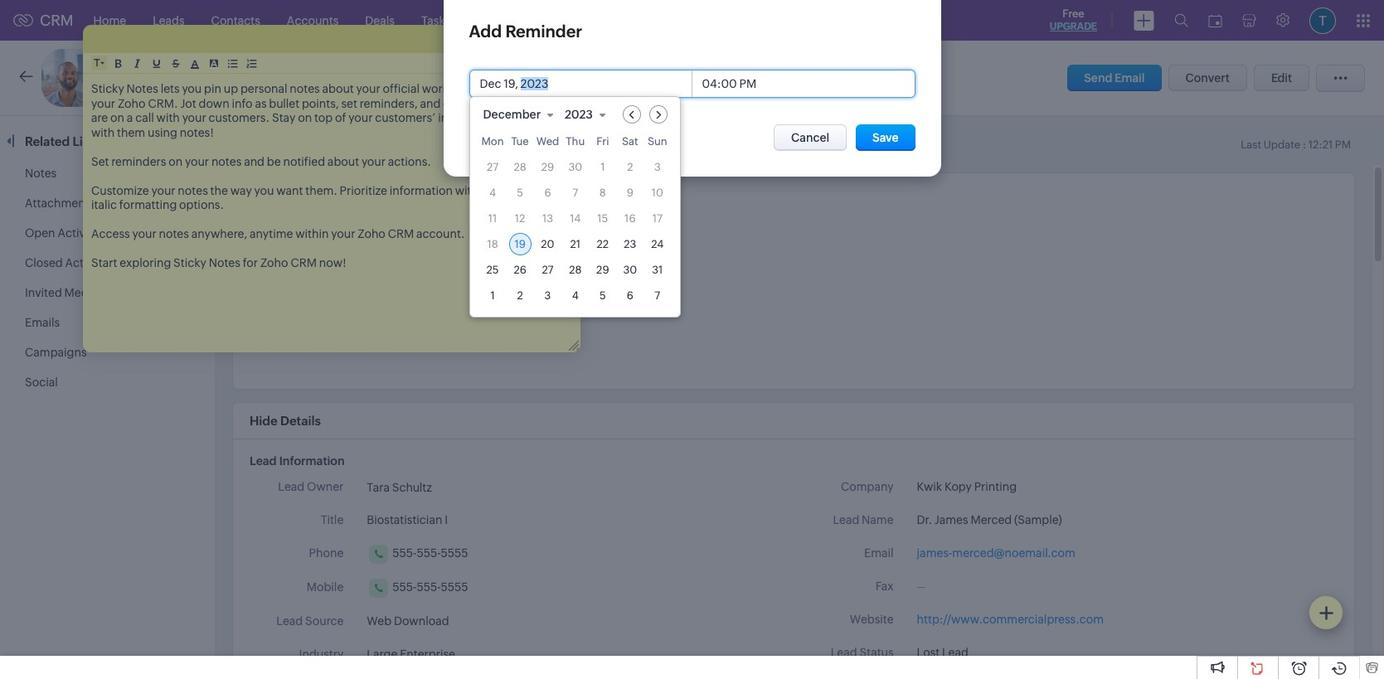 Task type: locate. For each thing, give the bounding box(es) containing it.
(sample) down kwik kopy printing
[[1015, 514, 1062, 527]]

8 fri cell
[[600, 187, 606, 199]]

1 horizontal spatial dr.
[[917, 514, 933, 527]]

0 vertical spatial lost lead
[[421, 338, 472, 351]]

deals
[[365, 14, 395, 27]]

contacts link
[[198, 0, 274, 40]]

search element
[[1165, 0, 1199, 41]]

15 fri cell
[[598, 212, 608, 225]]

phone for email
[[350, 268, 385, 281]]

1 horizontal spatial (sample)
[[1015, 514, 1062, 527]]

you inside the "customize your notes the way you want them. prioritize information with bold, underline, italic formatting options."
[[254, 184, 274, 197]]

home link
[[80, 0, 139, 40]]

email down prioritize
[[355, 233, 385, 246]]

1 vertical spatial (sample)
[[1015, 514, 1062, 527]]

0 vertical spatial about
[[322, 82, 354, 95]]

james- for rightmost james-merced@noemail.com link
[[917, 547, 953, 560]]

set reminders on your notes and be notified about your actions.
[[91, 155, 431, 168]]

phone down title
[[309, 547, 344, 560]]

30 down the 23
[[623, 264, 637, 276]]

kopy up dr. james merced (sample)
[[945, 480, 972, 494]]

zoho right the for
[[260, 256, 288, 270]]

phone
[[350, 268, 385, 281], [309, 547, 344, 560]]

30 down thursday column header
[[569, 161, 583, 173]]

4 row from the top
[[482, 207, 669, 230]]

4 mon cell
[[489, 187, 496, 199]]

2
[[627, 161, 633, 173], [517, 290, 523, 302]]

them.
[[305, 184, 337, 197]]

sticky inside sticky notes lets you pin up personal notes about your official work items from within your zoho crm. jot down info as bullet points, set reminders, and create to-dos while you are on a call with your customers. stay on top of your customers' info before you engage with them using notes!
[[91, 82, 124, 95]]

2 vertical spatial with
[[455, 184, 479, 197]]

7 down 31
[[655, 290, 661, 302]]

tara schultz up account.
[[421, 199, 486, 213]]

1 horizontal spatial 2
[[627, 161, 633, 173]]

3 down 20
[[545, 290, 551, 302]]

december
[[483, 108, 541, 121]]

james-merced@noemail.com
[[421, 233, 579, 246], [917, 547, 1076, 560]]

4
[[489, 187, 496, 199], [572, 290, 579, 302]]

1 vertical spatial merced
[[971, 514, 1012, 527]]

you up jot on the top of page
[[182, 82, 202, 95]]

0 vertical spatial activities
[[58, 226, 107, 240]]

2 row from the top
[[482, 156, 669, 178]]

27
[[487, 161, 499, 173], [542, 264, 554, 276]]

profile element
[[1300, 0, 1346, 40]]

21
[[570, 238, 581, 251]]

tara schultz
[[421, 199, 486, 213], [367, 481, 432, 494]]

1 horizontal spatial lost
[[917, 646, 940, 660]]

18 mon cell
[[487, 238, 498, 251]]

555- up web download
[[393, 581, 417, 594]]

delete image
[[535, 28, 552, 50]]

0 horizontal spatial merced
[[192, 67, 253, 86]]

20
[[541, 238, 555, 251]]

dr. james merced (sample)
[[917, 514, 1062, 527]]

email
[[1115, 71, 1145, 85], [355, 233, 385, 246], [864, 547, 894, 560]]

want
[[276, 184, 303, 197]]

0 horizontal spatial 1
[[491, 290, 495, 302]]

29
[[542, 161, 554, 173], [597, 264, 609, 276]]

dr.
[[112, 67, 135, 86], [917, 514, 933, 527]]

attachments
[[25, 197, 95, 210]]

your down set
[[349, 111, 373, 124]]

0 vertical spatial james
[[139, 67, 189, 86]]

on down 'using' on the top of page
[[169, 155, 183, 168]]

invited
[[25, 286, 62, 299]]

owner down prioritize
[[348, 198, 385, 212]]

2 horizontal spatial with
[[455, 184, 479, 197]]

22
[[597, 238, 609, 251]]

merced for dr. james merced (sample) - kwik kopy printing
[[192, 67, 253, 86]]

555- left '25' on the top left of page
[[446, 269, 470, 282]]

printing up reminders,
[[400, 71, 446, 85]]

1 horizontal spatial meetings
[[477, 14, 527, 27]]

you
[[182, 82, 202, 95], [548, 97, 567, 110], [499, 111, 519, 124], [254, 184, 274, 197]]

0 vertical spatial tara schultz
[[421, 199, 486, 213]]

5 right bold,
[[517, 187, 523, 199]]

1 vertical spatial kopy
[[945, 480, 972, 494]]

leads
[[153, 14, 185, 27]]

crm left now!
[[291, 256, 317, 270]]

row containing 11
[[482, 207, 669, 230]]

0 horizontal spatial lost lead
[[421, 338, 472, 351]]

1 vertical spatial printing
[[974, 480, 1017, 494]]

27 mon cell
[[487, 161, 499, 173]]

about down timeline
[[328, 155, 359, 168]]

james-merced@noemail.com link down dr. james merced (sample)
[[917, 545, 1076, 562]]

sticky down the anywhere,
[[173, 256, 206, 270]]

lost lead
[[421, 338, 472, 351], [917, 646, 969, 660]]

3
[[654, 161, 661, 173], [545, 290, 551, 302]]

lead owner down information
[[278, 480, 344, 494]]

about up set
[[322, 82, 354, 95]]

0 vertical spatial tara
[[421, 199, 443, 213]]

2023
[[565, 108, 593, 121]]

with
[[156, 111, 180, 124], [91, 126, 115, 139], [455, 184, 479, 197]]

cancel
[[791, 131, 830, 144]]

email down name
[[864, 547, 894, 560]]

28
[[514, 161, 527, 173], [569, 264, 582, 276]]

0 vertical spatial owner
[[348, 198, 385, 212]]

row containing 1
[[482, 285, 669, 307]]

timeline
[[343, 133, 392, 147]]

0 horizontal spatial 4
[[489, 187, 496, 199]]

tara schultz for title
[[367, 481, 432, 494]]

merced@noemail.com down dr. james merced (sample)
[[953, 547, 1076, 560]]

1 horizontal spatial james
[[935, 514, 969, 527]]

2 horizontal spatial crm
[[388, 227, 414, 241]]

1 horizontal spatial with
[[156, 111, 180, 124]]

0 vertical spatial kwik
[[339, 71, 366, 85]]

james for dr. james merced (sample)
[[935, 514, 969, 527]]

while
[[516, 97, 545, 110]]

notes up points,
[[290, 82, 320, 95]]

your up exploring on the top
[[132, 227, 156, 241]]

zoho up a
[[118, 97, 146, 110]]

0 vertical spatial kopy
[[368, 71, 397, 85]]

grid
[[470, 132, 681, 317]]

0 horizontal spatial james-merced@noemail.com
[[421, 233, 579, 246]]

0 vertical spatial and
[[420, 97, 441, 110]]

about for notified
[[328, 155, 359, 168]]

13 wed cell
[[542, 212, 553, 225]]

lead owner
[[319, 198, 385, 212], [278, 480, 344, 494]]

1 horizontal spatial 7
[[655, 290, 661, 302]]

meetings down start
[[64, 286, 115, 299]]

0 vertical spatial james-
[[421, 233, 456, 246]]

exploring
[[120, 256, 171, 270]]

5 tue cell
[[517, 187, 523, 199]]

owner down information
[[307, 480, 344, 494]]

owner
[[348, 198, 385, 212], [307, 480, 344, 494]]

activities for closed activities
[[65, 256, 115, 270]]

1 vertical spatial 4
[[572, 290, 579, 302]]

0 vertical spatial notes
[[127, 82, 158, 95]]

2 horizontal spatial email
[[1115, 71, 1145, 85]]

name
[[862, 514, 894, 527]]

1 down friday "column header"
[[601, 161, 605, 173]]

5555 down i on the left of the page
[[441, 547, 468, 560]]

1 vertical spatial 27
[[542, 264, 554, 276]]

dr. up a
[[112, 67, 135, 86]]

kwik right -
[[339, 71, 366, 85]]

0 horizontal spatial phone
[[309, 547, 344, 560]]

call
[[135, 111, 154, 124]]

0 vertical spatial email
[[1115, 71, 1145, 85]]

3 down sunday column header
[[654, 161, 661, 173]]

download
[[394, 615, 449, 628]]

1 horizontal spatial within
[[511, 82, 545, 95]]

calls link
[[541, 0, 593, 40]]

sunday column header
[[646, 135, 669, 153]]

0 vertical spatial 6
[[545, 187, 551, 199]]

1 vertical spatial james
[[935, 514, 969, 527]]

3 sun cell
[[654, 161, 661, 173]]

0 vertical spatial 30
[[569, 161, 583, 173]]

tara schultz up biostatistician
[[367, 481, 432, 494]]

2 down saturday column header
[[627, 161, 633, 173]]

closed
[[25, 256, 63, 270]]

0 vertical spatial info
[[232, 97, 253, 110]]

0 vertical spatial dr.
[[112, 67, 135, 86]]

phone right now!
[[350, 268, 385, 281]]

0 horizontal spatial lead status
[[322, 338, 385, 351]]

1 vertical spatial about
[[328, 155, 359, 168]]

send email button
[[1068, 65, 1162, 91]]

5555 down 19
[[494, 269, 522, 282]]

meetings
[[477, 14, 527, 27], [64, 286, 115, 299]]

way
[[230, 184, 252, 197]]

james for dr. james merced (sample) - kwik kopy printing
[[139, 67, 189, 86]]

2023 field
[[564, 105, 614, 124]]

27 down 20
[[542, 264, 554, 276]]

notes down the related
[[25, 167, 57, 180]]

crm left account.
[[388, 227, 414, 241]]

0 horizontal spatial zoho
[[118, 97, 146, 110]]

schultz
[[446, 199, 486, 213], [392, 481, 432, 494]]

0 horizontal spatial owner
[[307, 480, 344, 494]]

1 vertical spatial dr.
[[917, 514, 933, 527]]

tara for email
[[421, 199, 443, 213]]

1 vertical spatial meetings
[[64, 286, 115, 299]]

1 horizontal spatial merced
[[971, 514, 1012, 527]]

james- down dr. james merced (sample)
[[917, 547, 953, 560]]

0 vertical spatial lead owner
[[319, 198, 385, 212]]

your up the "formatting"
[[151, 184, 175, 197]]

details
[[280, 414, 321, 428]]

james up crm. in the left of the page
[[139, 67, 189, 86]]

row
[[482, 135, 669, 153], [482, 156, 669, 178], [482, 182, 669, 204], [482, 207, 669, 230], [482, 233, 669, 256], [482, 259, 669, 281], [482, 285, 669, 307]]

crm link
[[13, 12, 73, 29]]

5
[[517, 187, 523, 199], [600, 290, 606, 302]]

5 row from the top
[[482, 233, 669, 256]]

11 mon cell
[[488, 212, 497, 225]]

within up now!
[[296, 227, 329, 241]]

within inside sticky notes lets you pin up personal notes about your official work items from within your zoho crm. jot down info as bullet points, set reminders, and create to-dos while you are on a call with your customers. stay on top of your customers' info before you engage with them using notes!
[[511, 82, 545, 95]]

james-merced@noemail.com down 11 mon cell
[[421, 233, 579, 246]]

7 row from the top
[[482, 285, 669, 307]]

notes up options.
[[178, 184, 208, 197]]

lead owner down prioritize
[[319, 198, 385, 212]]

4 up 11
[[489, 187, 496, 199]]

with down are at the left of page
[[91, 126, 115, 139]]

dos
[[494, 97, 514, 110]]

1 vertical spatial within
[[296, 227, 329, 241]]

(sample) up bullet
[[257, 67, 328, 86]]

you right way
[[254, 184, 274, 197]]

14
[[570, 212, 581, 225]]

upgrade
[[1050, 21, 1098, 32]]

6 up "13 wed" cell
[[545, 187, 551, 199]]

notes up crm. in the left of the page
[[127, 82, 158, 95]]

555-555-5555 down i on the left of the page
[[393, 547, 468, 560]]

7 up 14 thu cell
[[573, 187, 578, 199]]

1 vertical spatial kwik
[[917, 480, 943, 494]]

grid containing mon
[[470, 132, 681, 317]]

top
[[314, 111, 333, 124]]

printing
[[400, 71, 446, 85], [974, 480, 1017, 494]]

within up the "while"
[[511, 82, 545, 95]]

2 sat cell
[[627, 161, 633, 173]]

(sample) for dr. james merced (sample) - kwik kopy printing
[[257, 67, 328, 86]]

printing up dr. james merced (sample)
[[974, 480, 1017, 494]]

http://www.commercialpress.com
[[917, 613, 1104, 626]]

MMM D, YYYY text field
[[470, 71, 692, 97]]

30
[[569, 161, 583, 173], [623, 264, 637, 276]]

about
[[322, 82, 354, 95], [328, 155, 359, 168]]

None text field
[[692, 71, 915, 97]]

activities down access
[[65, 256, 115, 270]]

29 down wednesday column header on the top of the page
[[542, 161, 554, 173]]

dr. for dr. james merced (sample) - kwik kopy printing
[[112, 67, 135, 86]]

0 horizontal spatial with
[[91, 126, 115, 139]]

0 horizontal spatial email
[[355, 233, 385, 246]]

activities
[[58, 226, 107, 240], [65, 256, 115, 270]]

access your notes anywhere, anytime within your zoho crm account.
[[91, 227, 465, 241]]

1 vertical spatial lead status
[[831, 646, 894, 660]]

dr. for dr. james merced (sample)
[[917, 514, 933, 527]]

kopy inside "dr. james merced (sample) - kwik kopy printing"
[[368, 71, 397, 85]]

1 vertical spatial merced@noemail.com
[[953, 547, 1076, 560]]

1 horizontal spatial on
[[169, 155, 183, 168]]

notes up the
[[211, 155, 242, 168]]

December field
[[482, 105, 562, 124]]

0 vertical spatial phone
[[350, 268, 385, 281]]

info up customers.
[[232, 97, 253, 110]]

anytime
[[250, 227, 293, 241]]

monday column header
[[482, 135, 504, 153]]

0 vertical spatial 1
[[601, 161, 605, 173]]

0 horizontal spatial 6
[[545, 187, 551, 199]]

merced down kwik kopy printing
[[971, 514, 1012, 527]]

23
[[624, 238, 637, 251]]

row containing mon
[[482, 135, 669, 153]]

16
[[625, 212, 636, 225]]

last
[[1241, 139, 1262, 151]]

jot
[[180, 97, 196, 110]]

james- for left james-merced@noemail.com link
[[421, 233, 456, 246]]

tara schultz for email
[[421, 199, 486, 213]]

11
[[488, 212, 497, 225]]

meetings up reminder image
[[477, 14, 527, 27]]

source
[[305, 615, 344, 628]]

you down dos
[[499, 111, 519, 124]]

calendar image
[[1209, 14, 1223, 27]]

6 row from the top
[[482, 259, 669, 281]]

0 horizontal spatial 27
[[487, 161, 499, 173]]

tara up biostatistician
[[367, 481, 390, 494]]

activities up closed activities
[[58, 226, 107, 240]]

lead owner for email
[[319, 198, 385, 212]]

0 vertical spatial lead status
[[322, 338, 385, 351]]

1 horizontal spatial schultz
[[446, 199, 486, 213]]

dr. right name
[[917, 514, 933, 527]]

crm left home link
[[40, 12, 73, 29]]

1 row from the top
[[482, 135, 669, 153]]

0 vertical spatial (sample)
[[257, 67, 328, 86]]

555- up download
[[417, 581, 441, 594]]

2 vertical spatial email
[[864, 547, 894, 560]]

1 vertical spatial james-merced@noemail.com
[[917, 547, 1076, 560]]

0 horizontal spatial printing
[[400, 71, 446, 85]]

0 horizontal spatial dr.
[[112, 67, 135, 86]]

row containing 4
[[482, 182, 669, 204]]

9 sat cell
[[627, 187, 634, 199]]

status
[[351, 338, 385, 351], [860, 646, 894, 660]]

notes
[[290, 82, 320, 95], [211, 155, 242, 168], [178, 184, 208, 197], [159, 227, 189, 241]]

1 horizontal spatial 5
[[600, 290, 606, 302]]

with down crm. in the left of the page
[[156, 111, 180, 124]]

0 vertical spatial james-merced@noemail.com link
[[421, 228, 579, 246]]

send email
[[1084, 71, 1145, 85]]

schultz up biostatistician i on the bottom left of the page
[[392, 481, 432, 494]]

0 vertical spatial within
[[511, 82, 545, 95]]

1 vertical spatial crm
[[388, 227, 414, 241]]

7 thu cell
[[573, 187, 578, 199]]

555- down biostatistician
[[393, 547, 417, 560]]

pin
[[204, 82, 221, 95]]

1 vertical spatial lead owner
[[278, 480, 344, 494]]

large enterprise
[[367, 648, 455, 661]]

6 down the 23
[[627, 290, 634, 302]]

0 vertical spatial status
[[351, 338, 385, 351]]

start
[[91, 256, 117, 270]]

on left a
[[110, 111, 124, 124]]

1 horizontal spatial and
[[420, 97, 441, 110]]

invited meetings link
[[25, 286, 115, 299]]

sticky up are at the left of page
[[91, 82, 124, 95]]

about inside sticky notes lets you pin up personal notes about your official work items from within your zoho crm. jot down info as bullet points, set reminders, and create to-dos while you are on a call with your customers. stay on top of your customers' info before you engage with them using notes!
[[322, 82, 354, 95]]

be
[[267, 155, 281, 168]]

open activities
[[25, 226, 107, 240]]

1 horizontal spatial notes
[[127, 82, 158, 95]]

1 horizontal spatial 3
[[654, 161, 661, 173]]

1 vertical spatial 6
[[627, 290, 634, 302]]

and inside sticky notes lets you pin up personal notes about your official work items from within your zoho crm. jot down info as bullet points, set reminders, and create to-dos while you are on a call with your customers. stay on top of your customers' info before you engage with them using notes!
[[420, 97, 441, 110]]

info down create
[[438, 111, 459, 124]]

0 vertical spatial schultz
[[446, 199, 486, 213]]

thu
[[566, 135, 585, 148]]

start exploring sticky notes for zoho crm now!
[[91, 256, 347, 270]]

james-merced@noemail.com link down 11 mon cell
[[421, 228, 579, 246]]

schultz for email
[[446, 199, 486, 213]]

1 horizontal spatial printing
[[974, 480, 1017, 494]]

james- down information
[[421, 233, 456, 246]]

3 row from the top
[[482, 182, 669, 204]]

schultz left 11
[[446, 199, 486, 213]]

0 vertical spatial 5
[[517, 187, 523, 199]]

james down kwik kopy printing
[[935, 514, 969, 527]]

with inside the "customize your notes the way you want them. prioritize information with bold, underline, italic formatting options."
[[455, 184, 479, 197]]

are
[[91, 111, 108, 124]]

email right send
[[1115, 71, 1145, 85]]

1 vertical spatial james-merced@noemail.com link
[[917, 545, 1076, 562]]

lead source
[[277, 615, 344, 628]]

and left be
[[244, 155, 265, 168]]

1 fri cell
[[601, 161, 605, 173]]

of
[[335, 111, 346, 124]]

1 vertical spatial status
[[860, 646, 894, 660]]



Task type: vqa. For each thing, say whether or not it's contained in the screenshot.


Task type: describe. For each thing, give the bounding box(es) containing it.
5555 down 26
[[494, 304, 522, 317]]

edit button
[[1254, 65, 1310, 91]]

choose date dialog
[[469, 96, 681, 318]]

search image
[[1175, 13, 1189, 27]]

items
[[451, 82, 481, 95]]

thursday column header
[[564, 135, 587, 153]]

your up set
[[356, 82, 381, 95]]

555-555-5555 up download
[[393, 581, 468, 594]]

0 vertical spatial 7
[[573, 187, 578, 199]]

1 vertical spatial email
[[355, 233, 385, 246]]

zoho inside sticky notes lets you pin up personal notes about your official work items from within your zoho crm. jot down info as bullet points, set reminders, and create to-dos while you are on a call with your customers. stay on top of your customers' info before you engage with them using notes!
[[118, 97, 146, 110]]

notes inside sticky notes lets you pin up personal notes about your official work items from within your zoho crm. jot down info as bullet points, set reminders, and create to-dos while you are on a call with your customers. stay on top of your customers' info before you engage with them using notes!
[[127, 82, 158, 95]]

1 horizontal spatial james-merced@noemail.com
[[917, 547, 1076, 560]]

large
[[367, 648, 398, 661]]

1 horizontal spatial 6
[[627, 290, 634, 302]]

calls
[[554, 14, 580, 27]]

12:21
[[1309, 139, 1333, 151]]

free
[[1063, 7, 1085, 20]]

kwik inside "dr. james merced (sample) - kwik kopy printing"
[[339, 71, 366, 85]]

16 sat cell
[[625, 212, 636, 225]]

schultz for title
[[392, 481, 432, 494]]

13
[[542, 212, 553, 225]]

anywhere,
[[191, 227, 247, 241]]

0 horizontal spatial info
[[232, 97, 253, 110]]

fax
[[876, 580, 894, 593]]

accounts link
[[274, 0, 352, 40]]

closed activities link
[[25, 256, 115, 270]]

1 vertical spatial sticky
[[173, 256, 206, 270]]

now!
[[319, 256, 347, 270]]

reminders,
[[360, 97, 418, 110]]

reminder image
[[515, 28, 531, 50]]

1 horizontal spatial 27
[[542, 264, 554, 276]]

you up engage
[[548, 97, 567, 110]]

1 horizontal spatial 4
[[572, 290, 579, 302]]

customers.
[[209, 111, 270, 124]]

activities for open activities
[[58, 226, 107, 240]]

10
[[652, 187, 664, 199]]

0 horizontal spatial 30
[[569, 161, 583, 173]]

about for notes
[[322, 82, 354, 95]]

open activities link
[[25, 226, 107, 240]]

:
[[1303, 139, 1307, 151]]

1 vertical spatial zoho
[[358, 227, 386, 241]]

0 vertical spatial meetings
[[477, 14, 527, 27]]

bullet
[[269, 97, 300, 110]]

1 horizontal spatial lead status
[[831, 646, 894, 660]]

1 vertical spatial lost
[[917, 646, 940, 660]]

update
[[1264, 139, 1301, 151]]

down
[[199, 97, 229, 110]]

12 tue cell
[[515, 212, 525, 225]]

grid inside the choose date 'dialog'
[[470, 132, 681, 317]]

biostatistician i
[[367, 514, 448, 527]]

row containing 25
[[482, 259, 669, 281]]

555- down 18
[[470, 269, 495, 282]]

leads link
[[139, 0, 198, 40]]

tue
[[511, 135, 529, 148]]

row containing 27
[[482, 156, 669, 178]]

lets
[[161, 82, 180, 95]]

0 horizontal spatial notes
[[25, 167, 57, 180]]

0 horizontal spatial and
[[244, 155, 265, 168]]

sat
[[622, 135, 638, 148]]

crm.
[[148, 97, 178, 110]]

your down timeline link
[[362, 155, 386, 168]]

1 horizontal spatial kwik
[[917, 480, 943, 494]]

0 vertical spatial 2
[[627, 161, 633, 173]]

1 horizontal spatial zoho
[[260, 256, 288, 270]]

saturday column header
[[619, 135, 642, 153]]

information
[[390, 184, 453, 197]]

17 sun cell
[[653, 212, 663, 225]]

31
[[652, 264, 663, 276]]

0 vertical spatial 29
[[542, 161, 554, 173]]

555- down biostatistician i on the bottom left of the page
[[417, 547, 441, 560]]

access
[[91, 227, 130, 241]]

customers'
[[375, 111, 436, 124]]

pm
[[1335, 139, 1351, 151]]

0 vertical spatial lost
[[421, 338, 443, 351]]

1 horizontal spatial merced@noemail.com
[[953, 547, 1076, 560]]

minimize image
[[556, 28, 572, 50]]

5555 up download
[[441, 581, 468, 594]]

a
[[127, 111, 133, 124]]

1 vertical spatial 29
[[597, 264, 609, 276]]

create menu element
[[1124, 0, 1165, 40]]

hide details link
[[250, 414, 321, 428]]

biostatistician
[[367, 514, 442, 527]]

1 vertical spatial info
[[438, 111, 459, 124]]

(sample) for dr. james merced (sample)
[[1015, 514, 1062, 527]]

9
[[627, 187, 634, 199]]

0 vertical spatial 28
[[514, 161, 527, 173]]

wednesday column header
[[536, 135, 559, 153]]

2 vertical spatial notes
[[209, 256, 240, 270]]

customize your notes the way you want them. prioritize information with bold, underline, italic formatting options.
[[91, 184, 568, 212]]

create new sticky note image
[[1319, 606, 1334, 621]]

friday column header
[[592, 135, 614, 153]]

your up now!
[[331, 227, 355, 241]]

lead owner for title
[[278, 480, 344, 494]]

overview link
[[252, 133, 307, 147]]

your down notes!
[[185, 155, 209, 168]]

28 tue cell
[[514, 161, 527, 173]]

notes inside sticky notes lets you pin up personal notes about your official work items from within your zoho crm. jot down info as bullet points, set reminders, and create to-dos while you are on a call with your customers. stay on top of your customers' info before you engage with them using notes!
[[290, 82, 320, 95]]

tuesday column header
[[509, 135, 531, 153]]

home
[[93, 14, 126, 27]]

your up notes!
[[182, 111, 206, 124]]

tara for title
[[367, 481, 390, 494]]

1 vertical spatial lost lead
[[917, 646, 969, 660]]

30 thu cell
[[569, 161, 583, 173]]

0 horizontal spatial james-merced@noemail.com link
[[421, 228, 579, 246]]

lead name
[[833, 514, 894, 527]]

555-555-5555 down 18
[[446, 269, 522, 282]]

mon
[[482, 135, 504, 148]]

to-
[[479, 97, 494, 110]]

0 horizontal spatial within
[[296, 227, 329, 241]]

2 horizontal spatial on
[[298, 111, 312, 124]]

profile image
[[1310, 7, 1336, 34]]

the
[[210, 184, 228, 197]]

1 horizontal spatial 1
[[601, 161, 605, 173]]

hide details
[[250, 414, 321, 428]]

tasks link
[[408, 0, 464, 40]]

0 vertical spatial merced@noemail.com
[[456, 233, 579, 246]]

lead information
[[250, 455, 345, 468]]

add
[[469, 22, 502, 41]]

1 vertical spatial 3
[[545, 290, 551, 302]]

10 sun cell
[[652, 187, 664, 199]]

1 vertical spatial 2
[[517, 290, 523, 302]]

owner for email
[[348, 198, 385, 212]]

merced for dr. james merced (sample)
[[971, 514, 1012, 527]]

0 horizontal spatial on
[[110, 111, 124, 124]]

1 horizontal spatial james-merced@noemail.com link
[[917, 545, 1076, 562]]

0 horizontal spatial 5
[[517, 187, 523, 199]]

14 thu cell
[[570, 212, 581, 225]]

1 horizontal spatial crm
[[291, 256, 317, 270]]

underline,
[[511, 184, 566, 197]]

notes down the "formatting"
[[159, 227, 189, 241]]

555- down '25' on the top left of page
[[470, 304, 495, 317]]

web
[[367, 615, 392, 628]]

deals link
[[352, 0, 408, 40]]

reminder
[[506, 22, 583, 41]]

wed
[[536, 135, 559, 148]]

your inside the "customize your notes the way you want them. prioritize information with bold, underline, italic formatting options."
[[151, 184, 175, 197]]

create menu image
[[1134, 10, 1155, 30]]

as
[[255, 97, 267, 110]]

save
[[873, 131, 899, 144]]

contacts
[[211, 14, 260, 27]]

fri
[[597, 135, 609, 148]]

555-555-5555 down '25' on the top left of page
[[446, 304, 522, 317]]

meetings link
[[464, 0, 541, 40]]

list
[[73, 134, 94, 148]]

them
[[117, 126, 145, 139]]

mon tue wed thu
[[482, 135, 585, 148]]

overview
[[252, 133, 307, 147]]

attachments link
[[25, 197, 95, 210]]

for
[[243, 256, 258, 270]]

mobile
[[307, 581, 344, 594]]

title
[[321, 514, 344, 527]]

1 horizontal spatial 28
[[569, 264, 582, 276]]

sticky notes lets you pin up personal notes about your official work items from within your zoho crm. jot down info as bullet points, set reminders, and create to-dos while you are on a call with your customers. stay on top of your customers' info before you engage with them using notes!
[[91, 82, 570, 139]]

reminders
[[111, 155, 166, 168]]

1 horizontal spatial 30
[[623, 264, 637, 276]]

owner for title
[[307, 480, 344, 494]]

8
[[600, 187, 606, 199]]

printing inside "dr. james merced (sample) - kwik kopy printing"
[[400, 71, 446, 85]]

notes inside the "customize your notes the way you want them. prioritize information with bold, underline, italic formatting options."
[[178, 184, 208, 197]]

dr. james merced (sample) - kwik kopy printing
[[112, 67, 446, 86]]

0 vertical spatial james-merced@noemail.com
[[421, 233, 579, 246]]

industry
[[299, 648, 344, 661]]

company
[[841, 480, 894, 494]]

555- down account.
[[446, 304, 470, 317]]

information
[[279, 455, 345, 468]]

0 horizontal spatial meetings
[[64, 286, 115, 299]]

1 vertical spatial 5
[[600, 290, 606, 302]]

0 vertical spatial 27
[[487, 161, 499, 173]]

email inside button
[[1115, 71, 1145, 85]]

row containing 18
[[482, 233, 669, 256]]

29 wed cell
[[542, 161, 554, 173]]

0 vertical spatial crm
[[40, 12, 73, 29]]

phone for title
[[309, 547, 344, 560]]

1 horizontal spatial kopy
[[945, 480, 972, 494]]

invited meetings
[[25, 286, 115, 299]]

0 vertical spatial 4
[[489, 187, 496, 199]]

your up are at the left of page
[[91, 97, 115, 110]]

website
[[850, 613, 894, 626]]

notified
[[283, 155, 325, 168]]

6 wed cell
[[545, 187, 551, 199]]

kwik kopy printing
[[917, 480, 1017, 494]]

i
[[445, 514, 448, 527]]

1 horizontal spatial status
[[860, 646, 894, 660]]

work
[[422, 82, 449, 95]]

1 vertical spatial 1
[[491, 290, 495, 302]]

0 horizontal spatial status
[[351, 338, 385, 351]]

24
[[651, 238, 664, 251]]



